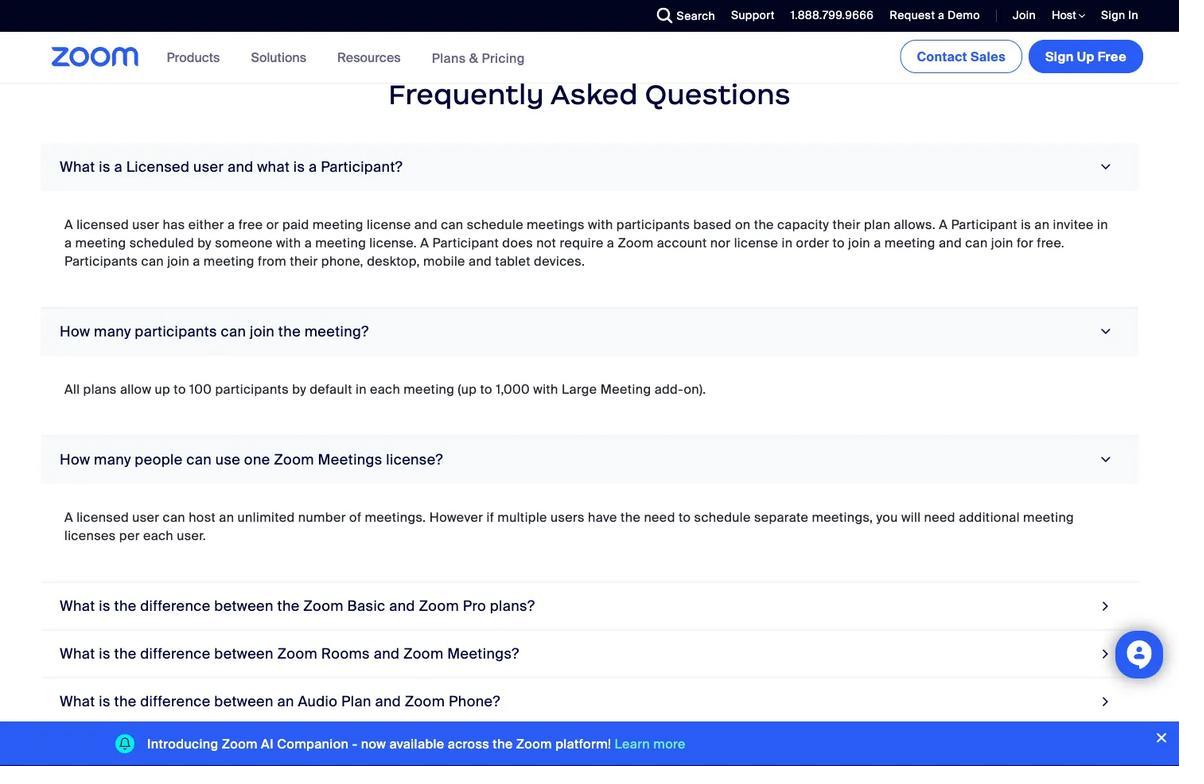 Task type: describe. For each thing, give the bounding box(es) containing it.
0 horizontal spatial with
[[276, 234, 301, 251]]

difference for zoom
[[140, 645, 211, 663]]

meetings.
[[365, 509, 426, 525]]

plans
[[432, 50, 466, 66]]

join link left host
[[1001, 0, 1040, 32]]

across
[[448, 736, 490, 752]]

is for what is a licensed user and what is a participant?
[[99, 158, 110, 176]]

more
[[654, 736, 686, 752]]

introducing
[[147, 736, 219, 752]]

a licensed user can host an unlimited number of meetings. however if multiple users have the need to schedule separate meetings, you will need additional meeting licenses per each user.
[[64, 509, 1074, 544]]

meetings
[[527, 216, 585, 233]]

each inside a licensed user can host an unlimited number of meetings. however if multiple users have the need to schedule separate meetings, you will need additional meeting licenses per each user.
[[143, 527, 173, 544]]

resources
[[338, 49, 401, 66]]

plans
[[83, 381, 117, 397]]

how for how many people can use one zoom meetings license?
[[60, 451, 90, 469]]

a left the "demo"
[[938, 8, 945, 23]]

right image inside how many participants can join the meeting? dropdown button
[[1095, 324, 1117, 339]]

zoom up available
[[405, 693, 445, 711]]

asked
[[551, 77, 638, 112]]

and up the license.
[[415, 216, 438, 233]]

users
[[551, 509, 585, 525]]

contact sales link
[[900, 40, 1023, 73]]

audio
[[298, 693, 338, 711]]

how many participants can join the meeting?
[[60, 323, 369, 341]]

resources button
[[338, 32, 408, 83]]

and right "rooms"
[[374, 645, 400, 663]]

what is the difference between an audio plan and zoom phone? button
[[41, 678, 1139, 726]]

user for licensed
[[132, 216, 159, 233]]

on
[[735, 216, 751, 233]]

what for what is a licensed user and what is a participant?
[[60, 158, 95, 176]]

plans?
[[490, 597, 535, 615]]

zoom inside a licensed user has either a free or paid meeting license and can schedule meetings with participants based on the capacity their plan allows. a participant is an invitee in a meeting scheduled by someone with a meeting license. a participant does not require a zoom account nor license in order to join a meeting and can join for free. participants can join a meeting from their phone, desktop, mobile and tablet devices.
[[618, 234, 654, 251]]

a right the what
[[309, 158, 317, 176]]

host button
[[1052, 8, 1086, 23]]

a up participants
[[64, 234, 72, 251]]

join link up meetings "navigation"
[[1013, 8, 1036, 23]]

solutions button
[[251, 32, 314, 83]]

large
[[562, 381, 597, 397]]

free.
[[1037, 234, 1065, 251]]

contact sales
[[917, 48, 1006, 65]]

right image inside how many people can use one zoom meetings license? dropdown button
[[1095, 452, 1117, 467]]

join
[[1013, 8, 1036, 23]]

participants inside dropdown button
[[135, 323, 217, 341]]

participant?
[[321, 158, 403, 176]]

zoom left the ai
[[222, 736, 258, 752]]

join left for
[[992, 234, 1014, 251]]

basic
[[347, 597, 386, 615]]

right image for zoom
[[1099, 596, 1113, 617]]

up
[[1077, 48, 1095, 65]]

and right plan
[[375, 693, 401, 711]]

(up
[[458, 381, 477, 397]]

between for the
[[214, 597, 274, 615]]

order
[[796, 234, 830, 251]]

plan
[[341, 693, 371, 711]]

2 vertical spatial in
[[356, 381, 367, 397]]

all
[[64, 381, 80, 397]]

licensed for is
[[77, 216, 129, 233]]

zoom logo image
[[52, 47, 139, 67]]

or
[[266, 216, 279, 233]]

support
[[731, 8, 775, 23]]

separate
[[754, 509, 809, 525]]

either
[[188, 216, 224, 233]]

a left free
[[228, 216, 235, 233]]

difference for an
[[140, 693, 211, 711]]

2 horizontal spatial in
[[1098, 216, 1109, 233]]

with for what is a licensed user and what is a participant?
[[588, 216, 613, 233]]

zoom left meetings?
[[403, 645, 444, 663]]

2 need from the left
[[924, 509, 956, 525]]

allows.
[[894, 216, 936, 233]]

sign up free button
[[1029, 40, 1144, 73]]

have
[[588, 509, 617, 525]]

all plans allow up to 100 participants by default in each meeting (up to 1,000 with large meeting add-on).
[[64, 381, 706, 397]]

how many people can use one zoom meetings license? button
[[41, 436, 1139, 484]]

plans & pricing
[[432, 50, 525, 66]]

people
[[135, 451, 183, 469]]

an for what is the difference between an audio plan and zoom phone?
[[277, 693, 294, 711]]

1 horizontal spatial license
[[734, 234, 779, 251]]

what is a licensed user and what is a participant? button
[[41, 143, 1139, 191]]

companion
[[277, 736, 349, 752]]

search button
[[645, 0, 719, 32]]

join down scheduled
[[167, 252, 189, 269]]

not
[[537, 234, 557, 251]]

a right require
[[607, 234, 615, 251]]

search
[[677, 8, 715, 23]]

join inside how many participants can join the meeting? dropdown button
[[250, 323, 275, 341]]

learn more link
[[615, 736, 686, 752]]

sign in
[[1102, 8, 1139, 23]]

schedule inside a licensed user has either a free or paid meeting license and can schedule meetings with participants based on the capacity their plan allows. a participant is an invitee in a meeting scheduled by someone with a meeting license. a participant does not require a zoom account nor license in order to join a meeting and can join for free. participants can join a meeting from their phone, desktop, mobile and tablet devices.
[[467, 216, 524, 233]]

between for zoom
[[214, 645, 274, 663]]

zoom left platform!
[[516, 736, 552, 752]]

1 vertical spatial their
[[290, 252, 318, 269]]

sign for sign in
[[1102, 8, 1126, 23]]

what is the difference between zoom rooms and zoom meetings? button
[[41, 631, 1139, 678]]

zoom right 'one'
[[274, 451, 314, 469]]

right image for meetings?
[[1099, 643, 1113, 665]]

&
[[469, 50, 479, 66]]

a up mobile
[[421, 234, 429, 251]]

a down paid
[[305, 234, 312, 251]]

in
[[1129, 8, 1139, 23]]

someone
[[215, 234, 273, 251]]

meetings?
[[447, 645, 519, 663]]

a right the "allows."
[[939, 216, 948, 233]]

paid
[[282, 216, 309, 233]]

sign up free
[[1046, 48, 1127, 65]]

phone?
[[449, 693, 500, 711]]

pro
[[463, 597, 486, 615]]

account
[[657, 234, 707, 251]]

tablet
[[495, 252, 531, 269]]

-
[[352, 736, 358, 752]]

request a demo
[[890, 8, 980, 23]]

licensed
[[126, 158, 190, 176]]

to inside a licensed user has either a free or paid meeting license and can schedule meetings with participants based on the capacity their plan allows. a participant is an invitee in a meeting scheduled by someone with a meeting license. a participant does not require a zoom account nor license in order to join a meeting and can join for free. participants can join a meeting from their phone, desktop, mobile and tablet devices.
[[833, 234, 845, 251]]

available
[[389, 736, 445, 752]]

meetings navigation
[[897, 32, 1147, 76]]

1 horizontal spatial by
[[292, 381, 306, 397]]

based
[[694, 216, 732, 233]]

host
[[1052, 8, 1079, 23]]

licensed for many
[[77, 509, 129, 525]]

a down either
[[193, 252, 200, 269]]

0 vertical spatial their
[[833, 216, 861, 233]]

demo
[[948, 8, 980, 23]]

how many participants can join the meeting? button
[[41, 308, 1139, 356]]

capacity
[[778, 216, 829, 233]]

platform!
[[556, 736, 612, 752]]

0 vertical spatial license
[[367, 216, 411, 233]]

questions
[[645, 77, 791, 112]]



Task type: locate. For each thing, give the bounding box(es) containing it.
1 vertical spatial user
[[132, 216, 159, 233]]

sign inside button
[[1046, 48, 1074, 65]]

2 vertical spatial difference
[[140, 693, 211, 711]]

a up participants
[[64, 216, 73, 233]]

their
[[833, 216, 861, 233], [290, 252, 318, 269]]

sign left up on the top of the page
[[1046, 48, 1074, 65]]

meetings
[[318, 451, 383, 469]]

nor
[[711, 234, 731, 251]]

the inside a licensed user has either a free or paid meeting license and can schedule meetings with participants based on the capacity their plan allows. a participant is an invitee in a meeting scheduled by someone with a meeting license. a participant does not require a zoom account nor license in order to join a meeting and can join for free. participants can join a meeting from their phone, desktop, mobile and tablet devices.
[[754, 216, 774, 233]]

2 what from the top
[[60, 597, 95, 615]]

1 need from the left
[[644, 509, 675, 525]]

0 horizontal spatial by
[[198, 234, 212, 251]]

4 what from the top
[[60, 693, 95, 711]]

schedule up does
[[467, 216, 524, 233]]

join down from
[[250, 323, 275, 341]]

is for what is the difference between an audio plan and zoom phone?
[[99, 693, 110, 711]]

user up per
[[132, 509, 159, 525]]

an up 'free.'
[[1035, 216, 1050, 233]]

0 vertical spatial participant
[[951, 216, 1018, 233]]

and left the what
[[228, 158, 254, 176]]

sales
[[971, 48, 1006, 65]]

participant up for
[[951, 216, 1018, 233]]

an inside a licensed user can host an unlimited number of meetings. however if multiple users have the need to schedule separate meetings, you will need additional meeting licenses per each user.
[[219, 509, 234, 525]]

1 horizontal spatial with
[[533, 381, 559, 397]]

2 many from the top
[[94, 451, 131, 469]]

1 vertical spatial in
[[782, 234, 793, 251]]

license up the license.
[[367, 216, 411, 233]]

0 vertical spatial sign
[[1102, 8, 1126, 23]]

and inside 'dropdown button'
[[228, 158, 254, 176]]

user up scheduled
[[132, 216, 159, 233]]

0 horizontal spatial participant
[[433, 234, 499, 251]]

products button
[[167, 32, 227, 83]]

1 vertical spatial how
[[60, 451, 90, 469]]

between for an
[[214, 693, 274, 711]]

an inside a licensed user has either a free or paid meeting license and can schedule meetings with participants based on the capacity their plan allows. a participant is an invitee in a meeting scheduled by someone with a meeting license. a participant does not require a zoom account nor license in order to join a meeting and can join for free. participants can join a meeting from their phone, desktop, mobile and tablet devices.
[[1035, 216, 1050, 233]]

per
[[119, 527, 140, 544]]

products
[[167, 49, 220, 66]]

2 horizontal spatial an
[[1035, 216, 1050, 233]]

right image inside what is a licensed user and what is a participant? 'dropdown button'
[[1095, 160, 1117, 174]]

participant up mobile
[[433, 234, 499, 251]]

need right will
[[924, 509, 956, 525]]

what is the difference between the zoom basic and zoom pro plans? button
[[41, 583, 1139, 631]]

1 vertical spatial licensed
[[77, 509, 129, 525]]

their right from
[[290, 252, 318, 269]]

what is the difference between zoom rooms and zoom meetings?
[[60, 645, 519, 663]]

difference for the
[[140, 597, 211, 615]]

user right licensed
[[193, 158, 224, 176]]

by down either
[[198, 234, 212, 251]]

1 horizontal spatial in
[[782, 234, 793, 251]]

allow
[[120, 381, 151, 397]]

0 horizontal spatial need
[[644, 509, 675, 525]]

0 horizontal spatial each
[[143, 527, 173, 544]]

0 horizontal spatial in
[[356, 381, 367, 397]]

is
[[99, 158, 110, 176], [294, 158, 305, 176], [1021, 216, 1032, 233], [99, 597, 110, 615], [99, 645, 110, 663], [99, 693, 110, 711]]

in down capacity
[[782, 234, 793, 251]]

now
[[361, 736, 386, 752]]

2 vertical spatial with
[[533, 381, 559, 397]]

the inside a licensed user can host an unlimited number of meetings. however if multiple users have the need to schedule separate meetings, you will need additional meeting licenses per each user.
[[621, 509, 641, 525]]

2 between from the top
[[214, 645, 274, 663]]

plan
[[864, 216, 891, 233]]

1 horizontal spatial schedule
[[694, 509, 751, 525]]

with right 1,000
[[533, 381, 559, 397]]

tab list containing what is a licensed user and what is a participant?
[[41, 143, 1139, 766]]

a licensed user has either a free or paid meeting license and can schedule meetings with participants based on the capacity their plan allows. a participant is an invitee in a meeting scheduled by someone with a meeting license. a participant does not require a zoom account nor license in order to join a meeting and can join for free. participants can join a meeting from their phone, desktop, mobile and tablet devices.
[[64, 216, 1109, 269]]

participant
[[951, 216, 1018, 233], [433, 234, 499, 251]]

participants up account at the right of page
[[617, 216, 690, 233]]

1 how from the top
[[60, 323, 90, 341]]

what inside 'dropdown button'
[[60, 158, 95, 176]]

join down plan
[[848, 234, 871, 251]]

licenses
[[64, 527, 116, 544]]

0 vertical spatial right image
[[1095, 160, 1117, 174]]

0 vertical spatial by
[[198, 234, 212, 251]]

2 vertical spatial an
[[277, 693, 294, 711]]

scheduled
[[129, 234, 194, 251]]

frequently asked questions
[[388, 77, 791, 112]]

license?
[[386, 451, 443, 469]]

right image for participant?
[[1095, 160, 1117, 174]]

0 vertical spatial difference
[[140, 597, 211, 615]]

user inside 'dropdown button'
[[193, 158, 224, 176]]

0 vertical spatial user
[[193, 158, 224, 176]]

invitee
[[1053, 216, 1094, 233]]

banner
[[33, 32, 1147, 84]]

between up 'what is the difference between zoom rooms and zoom meetings?'
[[214, 597, 274, 615]]

how down all
[[60, 451, 90, 469]]

sign in link
[[1090, 0, 1147, 32], [1102, 8, 1139, 23]]

1 horizontal spatial sign
[[1102, 8, 1126, 23]]

schedule inside a licensed user can host an unlimited number of meetings. however if multiple users have the need to schedule separate meetings, you will need additional meeting licenses per each user.
[[694, 509, 751, 525]]

3 difference from the top
[[140, 693, 211, 711]]

what for what is the difference between the zoom basic and zoom pro plans?
[[60, 597, 95, 615]]

2 vertical spatial user
[[132, 509, 159, 525]]

a down plan
[[874, 234, 881, 251]]

what for what is the difference between zoom rooms and zoom meetings?
[[60, 645, 95, 663]]

right image for zoom
[[1099, 691, 1113, 712]]

1 horizontal spatial each
[[370, 381, 400, 397]]

1 between from the top
[[214, 597, 274, 615]]

each right per
[[143, 527, 173, 544]]

by left "default" at left
[[292, 381, 306, 397]]

1 licensed from the top
[[77, 216, 129, 233]]

1 vertical spatial right image
[[1099, 596, 1113, 617]]

1 vertical spatial license
[[734, 234, 779, 251]]

1 difference from the top
[[140, 597, 211, 615]]

0 vertical spatial how
[[60, 323, 90, 341]]

their left plan
[[833, 216, 861, 233]]

require
[[560, 234, 604, 251]]

between up the ai
[[214, 693, 274, 711]]

1 vertical spatial participant
[[433, 234, 499, 251]]

is inside a licensed user has either a free or paid meeting license and can schedule meetings with participants based on the capacity their plan allows. a participant is an invitee in a meeting scheduled by someone with a meeting license. a participant does not require a zoom account nor license in order to join a meeting and can join for free. participants can join a meeting from their phone, desktop, mobile and tablet devices.
[[1021, 216, 1032, 233]]

meeting inside a licensed user can host an unlimited number of meetings. however if multiple users have the need to schedule separate meetings, you will need additional meeting licenses per each user.
[[1024, 509, 1074, 525]]

and
[[228, 158, 254, 176], [415, 216, 438, 233], [939, 234, 962, 251], [469, 252, 492, 269], [389, 597, 415, 615], [374, 645, 400, 663], [375, 693, 401, 711]]

and left the tablet
[[469, 252, 492, 269]]

with up require
[[588, 216, 613, 233]]

how for how many participants can join the meeting?
[[60, 323, 90, 341]]

for
[[1017, 234, 1034, 251]]

user.
[[177, 527, 206, 544]]

many up the plans
[[94, 323, 131, 341]]

user inside a licensed user can host an unlimited number of meetings. however if multiple users have the need to schedule separate meetings, you will need additional meeting licenses per each user.
[[132, 509, 159, 525]]

a up licenses
[[64, 509, 73, 525]]

1 vertical spatial sign
[[1046, 48, 1074, 65]]

1 horizontal spatial participant
[[951, 216, 1018, 233]]

join link
[[1001, 0, 1040, 32], [1013, 8, 1036, 23]]

1 vertical spatial many
[[94, 451, 131, 469]]

an for a licensed user can host an unlimited number of meetings. however if multiple users have the need to schedule separate meetings, you will need additional meeting licenses per each user.
[[219, 509, 234, 525]]

in right the invitee
[[1098, 216, 1109, 233]]

what is the difference between an audio plan and zoom phone?
[[60, 693, 500, 711]]

1 vertical spatial between
[[214, 645, 274, 663]]

0 vertical spatial licensed
[[77, 216, 129, 233]]

0 horizontal spatial sign
[[1046, 48, 1074, 65]]

zoom
[[618, 234, 654, 251], [274, 451, 314, 469], [303, 597, 344, 615], [419, 597, 459, 615], [277, 645, 318, 663], [403, 645, 444, 663], [405, 693, 445, 711], [222, 736, 258, 752], [516, 736, 552, 752]]

0 vertical spatial an
[[1035, 216, 1050, 233]]

1 vertical spatial right image
[[1095, 452, 1117, 467]]

0 vertical spatial schedule
[[467, 216, 524, 233]]

0 vertical spatial between
[[214, 597, 274, 615]]

how
[[60, 323, 90, 341], [60, 451, 90, 469]]

is for what is the difference between the zoom basic and zoom pro plans?
[[99, 597, 110, 615]]

license down 'on'
[[734, 234, 779, 251]]

0 vertical spatial participants
[[617, 216, 690, 233]]

need
[[644, 509, 675, 525], [924, 509, 956, 525]]

and left for
[[939, 234, 962, 251]]

default
[[310, 381, 352, 397]]

1,000
[[496, 381, 530, 397]]

the
[[754, 216, 774, 233], [278, 323, 301, 341], [621, 509, 641, 525], [114, 597, 137, 615], [277, 597, 300, 615], [114, 645, 137, 663], [114, 693, 137, 711], [493, 736, 513, 752]]

up
[[155, 381, 170, 397]]

additional
[[959, 509, 1020, 525]]

0 vertical spatial each
[[370, 381, 400, 397]]

licensed inside a licensed user has either a free or paid meeting license and can schedule meetings with participants based on the capacity their plan allows. a participant is an invitee in a meeting scheduled by someone with a meeting license. a participant does not require a zoom account nor license in order to join a meeting and can join for free. participants can join a meeting from their phone, desktop, mobile and tablet devices.
[[77, 216, 129, 233]]

user inside a licensed user has either a free or paid meeting license and can schedule meetings with participants based on the capacity their plan allows. a participant is an invitee in a meeting scheduled by someone with a meeting license. a participant does not require a zoom account nor license in order to join a meeting and can join for free. participants can join a meeting from their phone, desktop, mobile and tablet devices.
[[132, 216, 159, 233]]

0 horizontal spatial license
[[367, 216, 411, 233]]

between up what is the difference between an audio plan and zoom phone?
[[214, 645, 274, 663]]

2 vertical spatial right image
[[1099, 643, 1113, 665]]

1 horizontal spatial their
[[833, 216, 861, 233]]

right image
[[1095, 324, 1117, 339], [1099, 596, 1113, 617], [1099, 643, 1113, 665]]

0 horizontal spatial their
[[290, 252, 318, 269]]

however
[[429, 509, 483, 525]]

to
[[833, 234, 845, 251], [174, 381, 186, 397], [480, 381, 493, 397], [679, 509, 691, 525]]

host
[[189, 509, 216, 525]]

participants up up
[[135, 323, 217, 341]]

right image inside 'what is the difference between an audio plan and zoom phone?' dropdown button
[[1099, 691, 1113, 712]]

each right "default" at left
[[370, 381, 400, 397]]

what
[[60, 158, 95, 176], [60, 597, 95, 615], [60, 645, 95, 663], [60, 693, 95, 711]]

multiple
[[498, 509, 547, 525]]

right image inside 'what is the difference between zoom rooms and zoom meetings?' dropdown button
[[1099, 643, 1113, 665]]

3 between from the top
[[214, 693, 274, 711]]

1 vertical spatial each
[[143, 527, 173, 544]]

sign for sign up free
[[1046, 48, 1074, 65]]

2 vertical spatial participants
[[215, 381, 289, 397]]

participants right 100
[[215, 381, 289, 397]]

a left licensed
[[114, 158, 123, 176]]

1 horizontal spatial an
[[277, 693, 294, 711]]

0 vertical spatial in
[[1098, 216, 1109, 233]]

many for participants
[[94, 323, 131, 341]]

ai
[[261, 736, 274, 752]]

right image inside what is the difference between the zoom basic and zoom pro plans? dropdown button
[[1099, 596, 1113, 617]]

an left audio
[[277, 693, 294, 711]]

with down paid
[[276, 234, 301, 251]]

0 horizontal spatial an
[[219, 509, 234, 525]]

a inside a licensed user can host an unlimited number of meetings. however if multiple users have the need to schedule separate meetings, you will need additional meeting licenses per each user.
[[64, 509, 73, 525]]

0 horizontal spatial schedule
[[467, 216, 524, 233]]

0 vertical spatial with
[[588, 216, 613, 233]]

is for what is the difference between zoom rooms and zoom meetings?
[[99, 645, 110, 663]]

you
[[877, 509, 898, 525]]

1 horizontal spatial need
[[924, 509, 956, 525]]

of
[[349, 509, 362, 525]]

1 vertical spatial an
[[219, 509, 234, 525]]

license
[[367, 216, 411, 233], [734, 234, 779, 251]]

meeting
[[313, 216, 363, 233], [75, 234, 126, 251], [315, 234, 366, 251], [885, 234, 936, 251], [204, 252, 254, 269], [404, 381, 455, 397], [1024, 509, 1074, 525]]

an inside dropdown button
[[277, 693, 294, 711]]

with for how many participants can join the meeting?
[[533, 381, 559, 397]]

2 vertical spatial between
[[214, 693, 274, 711]]

an
[[1035, 216, 1050, 233], [219, 509, 234, 525], [277, 693, 294, 711]]

user for can
[[132, 509, 159, 525]]

licensed inside a licensed user can host an unlimited number of meetings. however if multiple users have the need to schedule separate meetings, you will need additional meeting licenses per each user.
[[77, 509, 129, 525]]

a
[[64, 216, 73, 233], [939, 216, 948, 233], [421, 234, 429, 251], [64, 509, 73, 525]]

an right host
[[219, 509, 234, 525]]

meeting
[[601, 381, 651, 397]]

in
[[1098, 216, 1109, 233], [782, 234, 793, 251], [356, 381, 367, 397]]

licensed up participants
[[77, 216, 129, 233]]

by
[[198, 234, 212, 251], [292, 381, 306, 397]]

zoom left basic
[[303, 597, 344, 615]]

and right basic
[[389, 597, 415, 615]]

sign left in
[[1102, 8, 1126, 23]]

how up all
[[60, 323, 90, 341]]

zoom left account at the right of page
[[618, 234, 654, 251]]

0 vertical spatial many
[[94, 323, 131, 341]]

what for what is the difference between an audio plan and zoom phone?
[[60, 693, 95, 711]]

tab list
[[41, 143, 1139, 766]]

0 vertical spatial right image
[[1095, 324, 1117, 339]]

can inside a licensed user can host an unlimited number of meetings. however if multiple users have the need to schedule separate meetings, you will need additional meeting licenses per each user.
[[163, 509, 185, 525]]

request
[[890, 8, 935, 23]]

need right have
[[644, 509, 675, 525]]

many for people
[[94, 451, 131, 469]]

1 what from the top
[[60, 158, 95, 176]]

meeting?
[[305, 323, 369, 341]]

what is the difference between the zoom basic and zoom pro plans?
[[60, 597, 535, 615]]

in right "default" at left
[[356, 381, 367, 397]]

1 many from the top
[[94, 323, 131, 341]]

license.
[[370, 234, 417, 251]]

1 vertical spatial participants
[[135, 323, 217, 341]]

2 how from the top
[[60, 451, 90, 469]]

licensed
[[77, 216, 129, 233], [77, 509, 129, 525]]

one
[[244, 451, 270, 469]]

what is a licensed user and what is a participant?
[[60, 158, 403, 176]]

participants inside a licensed user has either a free or paid meeting license and can schedule meetings with participants based on the capacity their plan allows. a participant is an invitee in a meeting scheduled by someone with a meeting license. a participant does not require a zoom account nor license in order to join a meeting and can join for free. participants can join a meeting from their phone, desktop, mobile and tablet devices.
[[617, 216, 690, 233]]

2 horizontal spatial with
[[588, 216, 613, 233]]

product information navigation
[[155, 32, 537, 84]]

to inside a licensed user can host an unlimited number of meetings. however if multiple users have the need to schedule separate meetings, you will need additional meeting licenses per each user.
[[679, 509, 691, 525]]

does
[[502, 234, 533, 251]]

2 vertical spatial right image
[[1099, 691, 1113, 712]]

1 vertical spatial with
[[276, 234, 301, 251]]

support link
[[719, 0, 779, 32], [731, 8, 775, 23]]

schedule left separate
[[694, 509, 751, 525]]

2 licensed from the top
[[77, 509, 129, 525]]

use
[[215, 451, 240, 469]]

solutions
[[251, 49, 306, 66]]

many left people
[[94, 451, 131, 469]]

schedule
[[467, 216, 524, 233], [694, 509, 751, 525]]

1 vertical spatial schedule
[[694, 509, 751, 525]]

from
[[258, 252, 287, 269]]

by inside a licensed user has either a free or paid meeting license and can schedule meetings with participants based on the capacity their plan allows. a participant is an invitee in a meeting scheduled by someone with a meeting license. a participant does not require a zoom account nor license in order to join a meeting and can join for free. participants can join a meeting from their phone, desktop, mobile and tablet devices.
[[198, 234, 212, 251]]

right image
[[1095, 160, 1117, 174], [1095, 452, 1117, 467], [1099, 691, 1113, 712]]

licensed up licenses
[[77, 509, 129, 525]]

3 what from the top
[[60, 645, 95, 663]]

2 difference from the top
[[140, 645, 211, 663]]

number
[[298, 509, 346, 525]]

how many people can use one zoom meetings license?
[[60, 451, 443, 469]]

banner containing contact sales
[[33, 32, 1147, 84]]

if
[[487, 509, 494, 525]]

1 vertical spatial by
[[292, 381, 306, 397]]

zoom left pro
[[419, 597, 459, 615]]

phone,
[[321, 252, 364, 269]]

1 vertical spatial difference
[[140, 645, 211, 663]]

zoom down what is the difference between the zoom basic and zoom pro plans?
[[277, 645, 318, 663]]



Task type: vqa. For each thing, say whether or not it's contained in the screenshot.
Learn More link
yes



